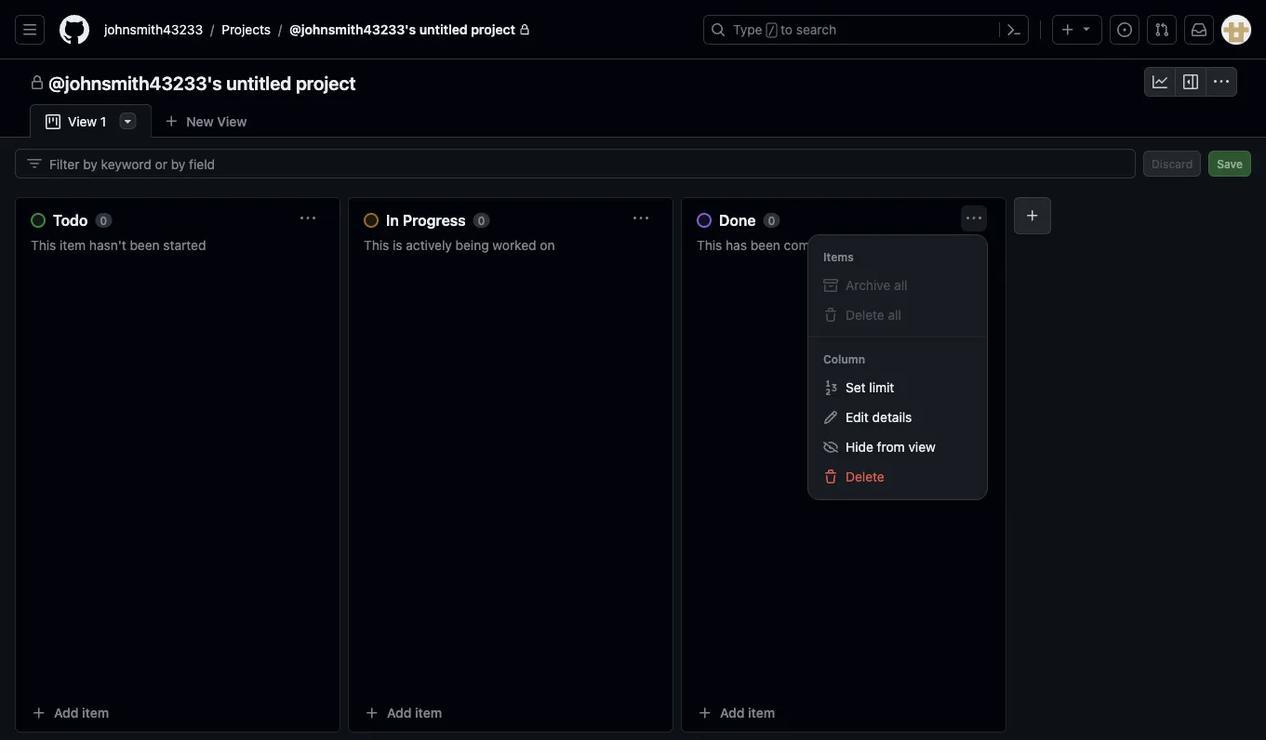 Task type: describe. For each thing, give the bounding box(es) containing it.
view 1
[[68, 114, 106, 129]]

2 horizontal spatial sc 9kayk9 0 image
[[1215, 74, 1230, 89]]

from
[[877, 440, 905, 455]]

started
[[163, 237, 206, 253]]

/ for johnsmith43233
[[210, 22, 214, 37]]

1
[[100, 114, 106, 129]]

new
[[186, 114, 214, 129]]

johnsmith43233 / projects /
[[104, 22, 282, 37]]

actively
[[406, 237, 452, 253]]

item
[[60, 237, 86, 253]]

has
[[726, 237, 747, 253]]

issue opened image
[[1118, 22, 1133, 37]]

view 1 link
[[30, 104, 152, 139]]

edit details menu item
[[816, 403, 980, 433]]

this for in progress
[[364, 237, 389, 253]]

this item hasn't been started
[[31, 237, 206, 253]]

set limit
[[846, 380, 895, 396]]

archive all
[[846, 278, 908, 293]]

discard
[[1152, 157, 1194, 170]]

2 been from the left
[[751, 237, 781, 253]]

limit
[[870, 380, 895, 396]]

delete menu item
[[816, 463, 980, 492]]

type
[[733, 22, 763, 37]]

menu containing archive all
[[809, 235, 988, 500]]

details
[[873, 410, 913, 425]]

Filter by keyword or by field field
[[49, 150, 1121, 178]]

done column menu image
[[967, 211, 982, 226]]

discard button
[[1144, 151, 1202, 177]]

eye closed image
[[824, 440, 839, 455]]

hasn't
[[89, 237, 126, 253]]

tab panel containing todo
[[0, 138, 1267, 741]]

completed
[[784, 237, 848, 253]]

save button
[[1209, 151, 1252, 177]]

johnsmith43233
[[104, 22, 203, 37]]

being
[[456, 237, 489, 253]]

is
[[393, 237, 403, 253]]

new view
[[186, 114, 247, 129]]

done
[[720, 212, 756, 229]]

sc 9kayk9 0 image inside view filters region
[[27, 156, 42, 171]]

edit
[[846, 410, 869, 425]]

0 vertical spatial @johnsmith43233's untitled project
[[290, 22, 516, 37]]

@johnsmith43233's untitled project link
[[282, 15, 538, 45]]

in progress column menu image
[[634, 211, 649, 226]]

set limit menu item
[[816, 373, 980, 403]]

progress
[[403, 212, 466, 229]]

projects
[[222, 22, 271, 37]]

pencil image
[[824, 410, 839, 425]]

delete all menu item
[[824, 306, 973, 325]]

project inside navigation
[[296, 72, 356, 94]]

hide from view
[[846, 440, 936, 455]]

todo column menu image
[[301, 211, 316, 226]]

1 horizontal spatial @johnsmith43233's
[[290, 22, 416, 37]]

notifications image
[[1192, 22, 1207, 37]]

@johnsmith43233's inside project navigation
[[48, 72, 222, 94]]

trash image for delete
[[824, 470, 839, 485]]

trash image for delete all
[[824, 308, 839, 323]]

this has been completed
[[697, 237, 848, 253]]

0 for done
[[768, 214, 776, 227]]

set
[[846, 380, 866, 396]]

edit details
[[846, 410, 913, 425]]

column
[[824, 353, 866, 366]]

0 for in progress
[[478, 214, 485, 227]]

delete all
[[846, 308, 902, 323]]



Task type: vqa. For each thing, say whether or not it's contained in the screenshot.
option at the left bottom
no



Task type: locate. For each thing, give the bounding box(es) containing it.
items
[[824, 250, 854, 263]]

1 horizontal spatial untitled
[[420, 22, 468, 37]]

delete for delete all
[[846, 308, 885, 323]]

add a new column to the board image
[[1026, 209, 1041, 223]]

view
[[909, 440, 936, 455]]

0 up being
[[478, 214, 485, 227]]

this left is
[[364, 237, 389, 253]]

0 horizontal spatial @johnsmith43233's
[[48, 72, 222, 94]]

been right has
[[751, 237, 781, 253]]

all for archive all
[[895, 278, 908, 293]]

/
[[210, 22, 214, 37], [278, 22, 282, 37], [769, 24, 775, 37]]

untitled left lock icon
[[420, 22, 468, 37]]

tab list
[[30, 104, 289, 139]]

git pull request image
[[1155, 22, 1170, 37]]

project
[[471, 22, 516, 37], [296, 72, 356, 94]]

delete down "archive"
[[846, 308, 885, 323]]

region
[[809, 235, 988, 500]]

1 horizontal spatial sc 9kayk9 0 image
[[1153, 74, 1168, 89]]

2 trash image from the top
[[824, 470, 839, 485]]

on
[[540, 237, 555, 253]]

archive all menu item
[[824, 276, 973, 295]]

0 vertical spatial delete
[[846, 308, 885, 323]]

command palette image
[[1007, 22, 1022, 37]]

1 been from the left
[[130, 237, 160, 253]]

sc 9kayk9 0 image inside view 1 link
[[46, 114, 61, 129]]

2 horizontal spatial /
[[769, 24, 775, 37]]

archive image
[[824, 278, 839, 293]]

all down archive all "menu item"
[[889, 308, 902, 323]]

1 vertical spatial trash image
[[824, 470, 839, 485]]

0 for todo
[[100, 214, 107, 227]]

project inside list
[[471, 22, 516, 37]]

1 horizontal spatial /
[[278, 22, 282, 37]]

2 view from the left
[[68, 114, 97, 129]]

sc 9kayk9 0 image down view 1 link
[[27, 156, 42, 171]]

delete inside delete menu item
[[846, 470, 885, 485]]

0 horizontal spatial project
[[296, 72, 356, 94]]

view right new
[[217, 114, 247, 129]]

0 up hasn't
[[100, 214, 107, 227]]

delete inside delete all "menu item"
[[846, 308, 885, 323]]

view options for view 1 image
[[120, 114, 135, 128]]

been right hasn't
[[130, 237, 160, 253]]

region containing archive all
[[809, 235, 988, 500]]

/ right projects
[[278, 22, 282, 37]]

delete
[[846, 308, 885, 323], [846, 470, 885, 485]]

sc 9kayk9 0 image
[[1153, 74, 1168, 89], [1184, 74, 1199, 89], [27, 156, 42, 171]]

this left "item"
[[31, 237, 56, 253]]

1 horizontal spatial this
[[364, 237, 389, 253]]

1 vertical spatial project
[[296, 72, 356, 94]]

trash image down archive image
[[824, 308, 839, 323]]

0 vertical spatial project
[[471, 22, 516, 37]]

projects link
[[214, 15, 278, 45]]

3 this from the left
[[697, 237, 723, 253]]

all
[[895, 278, 908, 293], [889, 308, 902, 323]]

this is actively being worked on
[[364, 237, 555, 253]]

2 this from the left
[[364, 237, 389, 253]]

tab list containing new view
[[30, 104, 289, 139]]

1 vertical spatial untitled
[[226, 72, 292, 94]]

@johnsmith43233's
[[290, 22, 416, 37], [48, 72, 222, 94]]

all up delete all "menu item"
[[895, 278, 908, 293]]

sc 9kayk9 0 image up view 1 link
[[30, 75, 45, 90]]

todo
[[53, 212, 88, 229]]

0 vertical spatial trash image
[[824, 308, 839, 323]]

0 up "this has been completed"
[[768, 214, 776, 227]]

1 0 from the left
[[100, 214, 107, 227]]

1 trash image from the top
[[824, 308, 839, 323]]

2 0 from the left
[[478, 214, 485, 227]]

lock image
[[519, 24, 531, 35]]

1 horizontal spatial sc 9kayk9 0 image
[[46, 114, 61, 129]]

new view button
[[152, 107, 259, 136]]

trash image down eye closed icon on the bottom right of page
[[824, 470, 839, 485]]

0 horizontal spatial this
[[31, 237, 56, 253]]

delete down hide
[[846, 470, 885, 485]]

view
[[217, 114, 247, 129], [68, 114, 97, 129]]

been
[[130, 237, 160, 253], [751, 237, 781, 253]]

0 vertical spatial @johnsmith43233's
[[290, 22, 416, 37]]

/ inside 'type / to search'
[[769, 24, 775, 37]]

0 vertical spatial untitled
[[420, 22, 468, 37]]

0
[[100, 214, 107, 227], [478, 214, 485, 227], [768, 214, 776, 227]]

1 horizontal spatial project
[[471, 22, 516, 37]]

project navigation
[[0, 60, 1267, 104]]

hide
[[846, 440, 874, 455]]

1 vertical spatial @johnsmith43233's untitled project
[[48, 72, 356, 94]]

2 delete from the top
[[846, 470, 885, 485]]

delete for delete
[[846, 470, 885, 485]]

1 vertical spatial all
[[889, 308, 902, 323]]

0 horizontal spatial sc 9kayk9 0 image
[[27, 156, 42, 171]]

type / to search
[[733, 22, 837, 37]]

this
[[31, 237, 56, 253], [364, 237, 389, 253], [697, 237, 723, 253]]

1 view from the left
[[217, 114, 247, 129]]

0 vertical spatial all
[[895, 278, 908, 293]]

untitled down projects link
[[226, 72, 292, 94]]

0 horizontal spatial /
[[210, 22, 214, 37]]

1 this from the left
[[31, 237, 56, 253]]

triangle down image
[[1080, 21, 1095, 36]]

3 0 from the left
[[768, 214, 776, 227]]

/ left projects
[[210, 22, 214, 37]]

2 horizontal spatial sc 9kayk9 0 image
[[1184, 74, 1199, 89]]

1 horizontal spatial 0
[[478, 214, 485, 227]]

0 horizontal spatial untitled
[[226, 72, 292, 94]]

list containing johnsmith43233 / projects /
[[97, 15, 693, 45]]

view filters region
[[15, 149, 1252, 179]]

this for todo
[[31, 237, 56, 253]]

1 delete from the top
[[846, 308, 885, 323]]

save
[[1218, 157, 1244, 170]]

tab panel
[[0, 138, 1267, 741]]

sc 9kayk9 0 image down git pull request icon
[[1153, 74, 1168, 89]]

worked
[[493, 237, 537, 253]]

in
[[386, 212, 399, 229]]

archive
[[846, 278, 891, 293]]

1 vertical spatial delete
[[846, 470, 885, 485]]

@johnsmith43233's untitled project inside project navigation
[[48, 72, 356, 94]]

this for done
[[697, 237, 723, 253]]

untitled
[[420, 22, 468, 37], [226, 72, 292, 94]]

homepage image
[[60, 15, 89, 45]]

1 horizontal spatial been
[[751, 237, 781, 253]]

johnsmith43233 link
[[97, 15, 210, 45]]

2 horizontal spatial this
[[697, 237, 723, 253]]

to
[[781, 22, 793, 37]]

sc 9kayk9 0 image down notifications image
[[1184, 74, 1199, 89]]

number image
[[824, 381, 839, 396]]

0 horizontal spatial 0
[[100, 214, 107, 227]]

trash image
[[824, 308, 839, 323], [824, 470, 839, 485]]

2 horizontal spatial 0
[[768, 214, 776, 227]]

/ left to
[[769, 24, 775, 37]]

trash image inside delete all "menu item"
[[824, 308, 839, 323]]

this left has
[[697, 237, 723, 253]]

search
[[797, 22, 837, 37]]

0 horizontal spatial sc 9kayk9 0 image
[[30, 75, 45, 90]]

sc 9kayk9 0 image
[[1215, 74, 1230, 89], [30, 75, 45, 90], [46, 114, 61, 129]]

trash image inside delete menu item
[[824, 470, 839, 485]]

plus image
[[1061, 22, 1076, 37]]

column group
[[809, 373, 988, 492]]

hide from view menu item
[[816, 433, 980, 463]]

/ for type
[[769, 24, 775, 37]]

menu
[[809, 235, 988, 500]]

0 horizontal spatial view
[[68, 114, 97, 129]]

all for delete all
[[889, 308, 902, 323]]

view left 1 at the left of the page
[[68, 114, 97, 129]]

0 horizontal spatial been
[[130, 237, 160, 253]]

1 vertical spatial @johnsmith43233's
[[48, 72, 222, 94]]

in progress
[[386, 212, 466, 229]]

untitled inside project navigation
[[226, 72, 292, 94]]

sc 9kayk9 0 image up save button
[[1215, 74, 1230, 89]]

list
[[97, 15, 693, 45]]

1 horizontal spatial view
[[217, 114, 247, 129]]

untitled inside list
[[420, 22, 468, 37]]

sc 9kayk9 0 image left 'view 1'
[[46, 114, 61, 129]]

view inside popup button
[[217, 114, 247, 129]]

@johnsmith43233's untitled project
[[290, 22, 516, 37], [48, 72, 356, 94]]

items group
[[809, 271, 988, 330]]



